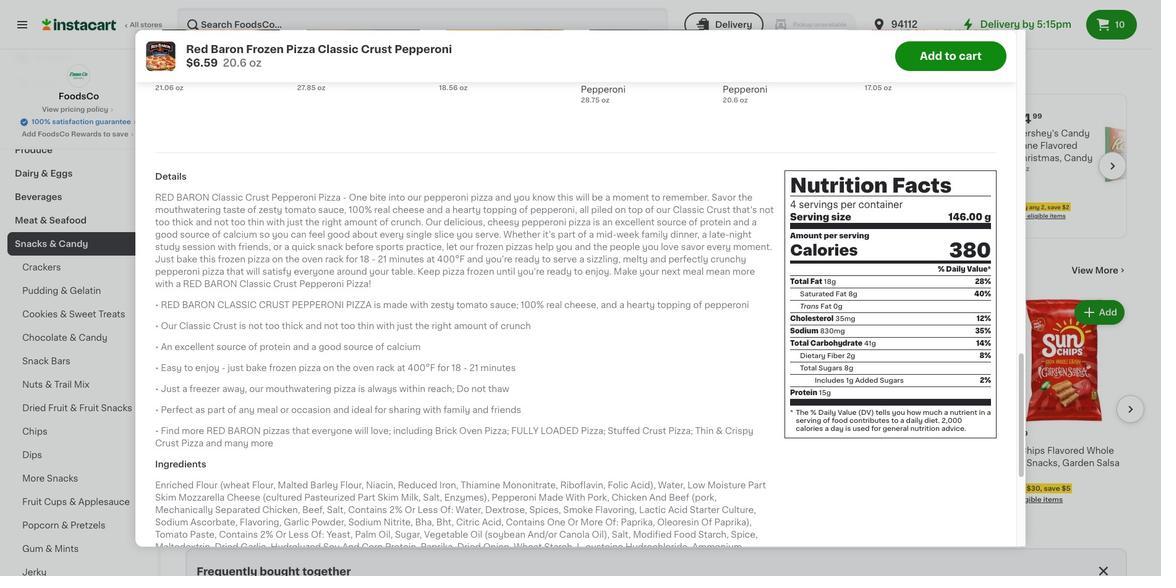 Task type: vqa. For each thing, say whether or not it's contained in the screenshot.
goods related to Paper Goods
no



Task type: describe. For each thing, give the bounding box(es) containing it.
1 flour, from the left
[[252, 482, 276, 491]]

red inside • find more red baron pizzas that everyone will love; including brick oven pizza; fully loaded pizza; stuffed crust pizza; thin & crispy crust pizza and many more
[[207, 427, 225, 436]]

1 skim from the left
[[155, 494, 176, 503]]

hershey's holiday image
[[186, 95, 441, 238]]

1 horizontal spatial hearty
[[627, 301, 655, 310]]

style inside $ 4 tony's pizzeria style crust pepperoni pizza 18.56 oz
[[505, 61, 527, 69]]

8g for saturated fat 8g
[[849, 291, 858, 298]]

our right let
[[460, 243, 474, 252]]

food
[[832, 418, 848, 425]]

chips inside "sun chips flavored whole grain snacks, garden salsa"
[[1020, 447, 1045, 456]]

0 vertical spatial paprika,
[[621, 519, 655, 528]]

1 horizontal spatial starch,
[[699, 531, 729, 540]]

• for • just a freezer away, our mouthwatering pizza is always within reach; do not thaw
[[155, 385, 159, 394]]

& for dairy & eggs link on the top
[[41, 169, 48, 178]]

crackers inside ritz fresh stacks original crackers
[[186, 459, 224, 468]]

spend $20, save $5 see eligible items for 4th the add button
[[729, 501, 799, 519]]

9 inside hershey's candy cane flavored christmas, candy 9 oz
[[1015, 166, 1020, 172]]

moisture
[[708, 482, 746, 491]]

$ inside $ 3 99
[[596, 431, 600, 438]]

a right nutrient
[[987, 410, 991, 417]]

0 vertical spatial more
[[1096, 266, 1119, 275]]

crust
[[259, 301, 290, 310]]

2 vertical spatial 100%
[[521, 301, 544, 310]]

lecithin,
[[209, 556, 246, 565]]

2 vertical spatial total
[[800, 366, 817, 372]]

1 horizontal spatial salt,
[[423, 494, 442, 503]]

gum
[[22, 545, 43, 554]]

see down barley
[[321, 497, 335, 504]]

0 vertical spatial foodsco
[[59, 92, 99, 101]]

cheese down add to cart
[[941, 61, 974, 69]]

1 vertical spatial 400°f
[[408, 364, 435, 373]]

0 horizontal spatial less
[[289, 531, 309, 540]]

0 horizontal spatial on
[[272, 256, 283, 264]]

1 horizontal spatial serving
[[839, 233, 870, 241]]

0 vertical spatial this
[[558, 194, 574, 202]]

style inside red baron frozen pizza fully loaded hand tossed-style pepperoni 28.75 oz
[[677, 73, 699, 82]]

friends,
[[238, 243, 271, 252]]

$30, for 2
[[347, 486, 363, 493]]

next
[[662, 268, 681, 277]]

flavor,
[[282, 556, 310, 565]]

source up dinner,
[[657, 218, 687, 227]]

chuck e. cheese cheese pizza 17.05 oz
[[865, 61, 974, 92]]

1 vertical spatial real
[[546, 301, 562, 310]]

source down the "• our classic crust is not too thick and not too thin with just the right amount of crunch"
[[344, 343, 373, 352]]

see down mozzarella
[[186, 512, 199, 519]]

1 vertical spatial calcium
[[387, 343, 421, 352]]

of left "crunch"
[[490, 322, 498, 331]]

save down the acid),
[[636, 501, 652, 507]]

pepperoni up it's
[[522, 218, 566, 227]]

cookies & sweet treats link
[[7, 303, 150, 327]]

see down pork,
[[593, 512, 607, 519]]

classic inside digiorno classic thin crust pepperoni 20.6 oz
[[764, 73, 795, 82]]

2 horizontal spatial dried
[[457, 544, 481, 552]]

save down "sun chips flavored whole grain snacks, garden salsa"
[[1044, 486, 1060, 493]]

minutes inside red baron classic crust pepperoni pizza - one bite into our pepperoni pizza and you know this will be a moment to remember. savor the mouthwatering taste of zesty tomato sauce, 100% real cheese and a hearty topping of pepperoni, all piled on top of our classic crust that's not too thick and not too thin with just the right amount of crunch.  our delicious, cheesy pepperoni pizza is an excellent source of protein and a good source of calcium so you can feel good about every single slice you serve. whether it's part of a mid-week family dinner, a late-night study session with friends, or a quick snack before sports practice, let our frozen pizzas help you and the people you love savor every moment. just bake this frozen pizza on the oven rack for 18 - 21 minutes at 400°f and you're ready to serve a sizzling, melty and perfectly crunchy pepperoni pizza that will satisfy everyone around your table. keep pizza frozen until you're ready to enjoy. make your next meal mean more with a red baron classic crust pepperoni pizza!
[[389, 256, 424, 264]]

cysteine
[[586, 544, 623, 552]]

fat for total
[[811, 279, 823, 286]]

mouthwatering inside red baron classic crust pepperoni pizza - one bite into our pepperoni pizza and you know this will be a moment to remember. savor the mouthwatering taste of zesty tomato sauce, 100% real cheese and a hearty topping of pepperoni, all piled on top of our classic crust that's not too thick and not too thin with just the right amount of crunch.  our delicious, cheesy pepperoni pizza is an excellent source of protein and a good source of calcium so you can feel good about every single slice you serve. whether it's part of a mid-week family dinner, a late-night study session with friends, or a quick snack before sports practice, let our frozen pizzas help you and the people you love savor every moment. just bake this frozen pizza on the oven rack for 18 - 21 minutes at 400°f and you're ready to serve a sizzling, melty and perfectly crunchy pepperoni pizza that will satisfy everyone around your table. keep pizza frozen until you're ready to enjoy. make your next meal mean more with a red baron classic crust pepperoni pizza!
[[155, 206, 221, 215]]

meal inside red baron classic crust pepperoni pizza - one bite into our pepperoni pizza and you know this will be a moment to remember. savor the mouthwatering taste of zesty tomato sauce, 100% real cheese and a hearty topping of pepperoni, all piled on top of our classic crust that's not too thick and not too thin with just the right amount of crunch.  our delicious, cheesy pepperoni pizza is an excellent source of protein and a good source of calcium so you can feel good about every single slice you serve. whether it's part of a mid-week family dinner, a late-night study session with friends, or a quick snack before sports practice, let our frozen pizzas help you and the people you love savor every moment. just bake this frozen pizza on the oven rack for 18 - 21 minutes at 400°f and you're ready to serve a sizzling, melty and perfectly crunchy pepperoni pizza that will satisfy everyone around your table. keep pizza frozen until you're ready to enjoy. make your next meal mean more with a red baron classic crust pepperoni pizza!
[[683, 268, 704, 277]]

crunch.
[[391, 218, 423, 227]]

flavored up thiamine
[[457, 472, 495, 480]]

1 horizontal spatial part
[[748, 482, 766, 491]]

$20, for ritz fresh stacks original crackers's the add button
[[211, 501, 226, 507]]

1 horizontal spatial minutes
[[481, 364, 516, 373]]

g
[[985, 213, 991, 223]]

1 horizontal spatial rack
[[376, 364, 395, 373]]

niacin,
[[366, 482, 396, 491]]

thin inside • find more red baron pizzas that everyone will love; including brick oven pizza; fully loaded pizza; stuffed crust pizza; thin & crispy crust pizza and many more
[[695, 427, 714, 436]]

foodsco logo image
[[67, 64, 91, 88]]

for up 'reach;'
[[438, 364, 450, 373]]

1 vertical spatial ready
[[547, 268, 572, 277]]

of up always at bottom left
[[376, 343, 385, 352]]

treats
[[98, 310, 125, 319]]

a left quick
[[284, 243, 289, 252]]

1 $2 from the left
[[704, 205, 711, 210]]

oven
[[459, 427, 482, 436]]

2, for 9 oz
[[862, 205, 867, 210]]

1 vertical spatial flavoring,
[[240, 519, 282, 528]]

our up cheese
[[408, 194, 422, 202]]

frozen for pepperoni
[[628, 61, 658, 69]]

0 vertical spatial less
[[418, 507, 438, 515]]

item carousel region
[[186, 293, 1145, 539]]

1 horizontal spatial soy
[[323, 544, 340, 552]]

oil,
[[379, 531, 393, 540]]

eligible down grain
[[1016, 497, 1042, 504]]

0 horizontal spatial water,
[[456, 507, 483, 515]]

cookie
[[836, 142, 867, 150]]

2 horizontal spatial fruit
[[79, 404, 99, 413]]

the up feel
[[305, 218, 320, 227]]

0 horizontal spatial 9
[[304, 44, 313, 57]]

spend for ritz fresh stacks original crackers
[[187, 501, 209, 507]]

2 vertical spatial contains
[[219, 531, 258, 540]]

eligible up ascorbate,
[[201, 512, 226, 519]]

1 horizontal spatial zesty
[[431, 301, 454, 310]]

any down away,
[[239, 406, 255, 415]]

$ up ritz
[[188, 431, 193, 438]]

2 vertical spatial on
[[323, 364, 334, 373]]

add button for sun chips flavored whole grain snacks, garden salsa
[[1076, 302, 1124, 324]]

pizzas inside red baron classic crust pepperoni pizza - one bite into our pepperoni pizza and you know this will be a moment to remember. savor the mouthwatering taste of zesty tomato sauce, 100% real cheese and a hearty topping of pepperoni, all piled on top of our classic crust that's not too thick and not too thin with just the right amount of crunch.  our delicious, cheesy pepperoni pizza is an excellent source of protein and a good source of calcium so you can feel good about every single slice you serve. whether it's part of a mid-week family dinner, a late-night study session with friends, or a quick snack before sports practice, let our frozen pizzas help you and the people you love savor every moment. just bake this frozen pizza on the oven rack for 18 - 21 minutes at 400°f and you're ready to serve a sizzling, melty and perfectly crunchy pepperoni pizza that will satisfy everyone around your table. keep pizza frozen until you're ready to enjoy. make your next meal mean more with a red baron classic crust pepperoni pizza!
[[506, 243, 533, 252]]

dextrose,
[[485, 507, 527, 515]]

1 vertical spatial our
[[161, 322, 177, 331]]

meat & seafood link
[[7, 209, 150, 233]]

candy inside hershey's milk chocolate christmas, candy
[[706, 154, 734, 163]]

in inside * the % daily value (dv) tells you how much a nutrient in a serving of food contributes to a daily diet. 2,000 calories a day is used for general nutrition advice.
[[979, 410, 985, 417]]

red up an
[[161, 301, 180, 310]]

hershey's for hershey's candy cane flavored christmas, candy 9 oz
[[1015, 129, 1059, 138]]

to down help
[[542, 256, 551, 264]]

save down guarantee
[[112, 131, 128, 138]]

modified
[[633, 531, 672, 540]]

4 inside $ 4 tony's pizzeria style crust pepperoni pizza 18.56 oz
[[446, 44, 455, 57]]

classic inside the red baron frozen pizza classic crust pepperoni $6.59 20.6 oz
[[318, 44, 359, 54]]

& for pudding & gelatin link
[[61, 287, 68, 296]]

oz inside chuck e. cheese cheese pizza 17.05 oz
[[884, 85, 892, 92]]

baron down the details
[[176, 194, 209, 202]]

and up night
[[733, 218, 750, 227]]

will inside • find more red baron pizzas that everyone will love; including brick oven pizza; fully loaded pizza; stuffed crust pizza; thin & crispy crust pizza and many more
[[355, 427, 369, 436]]

1 vertical spatial this
[[200, 256, 216, 264]]

is left 1
[[374, 301, 381, 310]]

20.6 inside digiorno classic thin crust pepperoni 20.6 oz
[[723, 97, 738, 104]]

frozen down • an excellent source of protein and a good source of calcium
[[269, 364, 297, 373]]

eligible up spice,
[[744, 512, 770, 519]]

add button for ritz fresh stacks original crackers
[[260, 302, 308, 324]]

and down the 'love'
[[650, 256, 666, 264]]

everyone inside red baron classic crust pepperoni pizza - one bite into our pepperoni pizza and you know this will be a moment to remember. savor the mouthwatering taste of zesty tomato sauce, 100% real cheese and a hearty topping of pepperoni, all piled on top of our classic crust that's not too thick and not too thin with just the right amount of crunch.  our delicious, cheesy pepperoni pizza is an excellent source of protein and a good source of calcium so you can feel good about every single slice you serve. whether it's part of a mid-week family dinner, a late-night study session with friends, or a quick snack before sports practice, let our frozen pizzas help you and the people you love savor every moment. just bake this frozen pizza on the oven rack for 18 - 21 minutes at 400°f and you're ready to serve a sizzling, melty and perfectly crunchy pepperoni pizza that will satisfy everyone around your table. keep pizza frozen until you're ready to enjoy. make your next meal mean more with a red baron classic crust pepperoni pizza!
[[294, 268, 335, 277]]

seafood
[[49, 216, 87, 225]]

pepperoni inside digiorno classic thin crust pepperoni 20.6 oz
[[723, 85, 768, 94]]

a left freezer
[[182, 385, 187, 394]]

0 horizontal spatial and
[[342, 544, 360, 552]]

to inside * the % daily value (dv) tells you how much a nutrient in a serving of food contributes to a daily diet. 2,000 calories a day is used for general nutrition advice.
[[892, 418, 899, 425]]

is down classic
[[239, 322, 246, 331]]

diet.
[[925, 418, 940, 425]]

everyone inside • find more red baron pizzas that everyone will love; including brick oven pizza; fully loaded pizza; stuffed crust pizza; thin & crispy crust pizza and many more
[[312, 427, 353, 436]]

in up dextrose,
[[491, 496, 497, 503]]

$ inside $ 2 79
[[324, 431, 328, 438]]

99 up cane
[[1033, 113, 1042, 120]]

1 horizontal spatial thin
[[358, 322, 374, 331]]

0 vertical spatial flavoring,
[[595, 507, 637, 515]]

1 pizza; from the left
[[485, 427, 509, 436]]

1 horizontal spatial dried
[[215, 544, 239, 552]]

rack inside red baron classic crust pepperoni pizza - one bite into our pepperoni pizza and you know this will be a moment to remember. savor the mouthwatering taste of zesty tomato sauce, 100% real cheese and a hearty topping of pepperoni, all piled on top of our classic crust that's not too thick and not too thin with just the right amount of crunch.  our delicious, cheesy pepperoni pizza is an excellent source of protein and a good source of calcium so you can feel good about every single slice you serve. whether it's part of a mid-week family dinner, a late-night study session with friends, or a quick snack before sports practice, let our frozen pizzas help you and the people you love savor every moment. just bake this frozen pizza on the oven rack for 18 - 21 minutes at 400°f and you're ready to serve a sizzling, melty and perfectly crunchy pepperoni pizza that will satisfy everyone around your table. keep pizza frozen until you're ready to enjoy. make your next meal mean more with a red baron classic crust pepperoni pizza!
[[325, 256, 344, 264]]

1 vertical spatial amount
[[454, 322, 487, 331]]

save right the culture,
[[772, 501, 788, 507]]

1 horizontal spatial sodium
[[348, 519, 382, 528]]

not right do
[[472, 385, 486, 394]]

cheese inside enriched flour (wheat flour, malted barley flour, niacin, reduced iron, thiamine mononitrate, riboflavin, folic acid), water, low moisture part skim mozzarella cheese (cultured pasteurized part skim milk, salt, enzymes), pepperoni made with pork, chicken and beef (pork, mechanically separated chicken, beef, salt, contains 2% or less of: water, dextrose, spices, smoke flavoring, lactic acid starter culture, sodium ascorbate, flavoring, garlic powder, sodium nitrite, bha, bht, citric acid, contains one or more of: paprika, oleoresin of paprika), tomato paste, contains 2% or less of: yeast, palm oil, sugar, vegetable oil (soybean and/or canola oil), salt, modified food starch, spice, maltodextrin, dried garlic, hydrolyzed soy and corn protein, paprika, dried onion, wheat starch, l-cysteine hydrochloride, ammonium sulfate, soy lecithin, natural flavor, enzymes (contains wheat), ascorbic acid.
[[227, 494, 260, 503]]

0 vertical spatial sugars
[[819, 366, 843, 372]]

foodsco inside add foodsco rewards to save link
[[38, 131, 69, 138]]

perfect
[[161, 406, 193, 415]]

and up the session
[[196, 218, 212, 227]]

see down servings per container
[[836, 213, 847, 219]]

ideal
[[352, 406, 372, 415]]

bite
[[370, 194, 386, 202]]

add button for 5
[[940, 302, 988, 324]]

see right g
[[1015, 213, 1026, 219]]

of right 'taste'
[[248, 206, 257, 215]]

red down on
[[183, 280, 202, 289]]

one inside red baron classic crust pepperoni pizza - one bite into our pepperoni pizza and you know this will be a moment to remember. savor the mouthwatering taste of zesty tomato sauce, 100% real cheese and a hearty topping of pepperoni, all piled on top of our classic crust that's not too thick and not too thin with just the right amount of crunch.  our delicious, cheesy pepperoni pizza is an excellent source of protein and a good source of calcium so you can feel good about every single slice you serve. whether it's part of a mid-week family dinner, a late-night study session with friends, or a quick snack before sports practice, let our frozen pizzas help you and the people you love savor every moment. just bake this frozen pizza on the oven rack for 18 - 21 minutes at 400°f and you're ready to serve a sizzling, melty and perfectly crunchy pepperoni pizza that will satisfy everyone around your table. keep pizza frozen until you're ready to enjoy. make your next meal mean more with a red baron classic crust pepperoni pizza!
[[349, 194, 367, 202]]

1 vertical spatial excellent
[[175, 343, 214, 352]]

delicious,
[[444, 218, 485, 227]]

1 vertical spatial oven
[[353, 364, 374, 373]]

fat for saturated
[[836, 291, 847, 298]]

• easy to enjoy - just bake frozen pizza on the oven rack at 400°f for 18 - 21 minutes
[[155, 364, 516, 373]]

0 horizontal spatial just
[[228, 364, 244, 373]]

$5 right the culture,
[[790, 501, 799, 507]]

separated
[[215, 507, 260, 515]]

dried fruit & fruit snacks
[[22, 404, 132, 413]]

right inside red baron classic crust pepperoni pizza - one bite into our pepperoni pizza and you know this will be a moment to remember. savor the mouthwatering taste of zesty tomato sauce, 100% real cheese and a hearty topping of pepperoni, all piled on top of our classic crust that's not too thick and not too thin with just the right amount of crunch.  our delicious, cheesy pepperoni pizza is an excellent source of protein and a good source of calcium so you can feel good about every single slice you serve. whether it's part of a mid-week family dinner, a late-night study session with friends, or a quick snack before sports practice, let our frozen pizzas help you and the people you love savor every moment. just bake this frozen pizza on the oven rack for 18 - 21 minutes at 400°f and you're ready to serve a sizzling, melty and perfectly crunchy pepperoni pizza that will satisfy everyone around your table. keep pizza frozen until you're ready to enjoy. make your next meal mean more with a red baron classic crust pepperoni pizza!
[[322, 218, 342, 227]]

product group containing 3
[[593, 298, 719, 520]]

garden
[[1063, 459, 1095, 468]]

1 horizontal spatial 18
[[452, 364, 461, 373]]

2 vertical spatial salt,
[[612, 531, 631, 540]]

fruit inside "fruit cups & applesauce" link
[[22, 498, 42, 507]]

grain
[[1001, 459, 1025, 468]]

1 horizontal spatial right
[[432, 322, 452, 331]]

eligible right g
[[1028, 213, 1049, 219]]

pizza down friends,
[[248, 256, 270, 264]]

0 vertical spatial ready
[[515, 256, 540, 264]]

1 horizontal spatial fruit
[[48, 404, 68, 413]]

pretzels
[[70, 522, 105, 531]]

1 vertical spatial salt,
[[327, 507, 346, 515]]

popcorn
[[22, 522, 59, 531]]

1 buy from the left
[[658, 205, 669, 210]]

see up paprika),
[[729, 512, 743, 519]]

delivery button
[[684, 12, 764, 37]]

1 vertical spatial or
[[280, 406, 289, 415]]

0 horizontal spatial part
[[358, 494, 376, 503]]

mints
[[55, 545, 79, 554]]

red for red baron classic crust four cheese pizza 21.06 oz
[[155, 61, 173, 69]]

for inside * the % daily value (dv) tells you how much a nutrient in a serving of food contributes to a daily diet. 2,000 calories a day is used for general nutrition advice.
[[872, 426, 881, 433]]

spend for sun chips flavored whole grain snacks, garden salsa
[[1003, 486, 1025, 493]]

too up the study
[[155, 218, 170, 227]]

• for • an excellent source of protein and a good source of calcium
[[155, 343, 159, 352]]

tomato inside red baron classic crust pepperoni pizza - one bite into our pepperoni pizza and you know this will be a moment to remember. savor the mouthwatering taste of zesty tomato sauce, 100% real cheese and a hearty topping of pepperoni, all piled on top of our classic crust that's not too thick and not too thin with just the right amount of crunch.  our delicious, cheesy pepperoni pizza is an excellent source of protein and a good source of calcium so you can feel good about every single slice you serve. whether it's part of a mid-week family dinner, a late-night study session with friends, or a quick snack before sports practice, let our frozen pizzas help you and the people you love savor every moment. just bake this frozen pizza on the oven rack for 18 - 21 minutes at 400°f and you're ready to serve a sizzling, melty and perfectly crunchy pepperoni pizza that will satisfy everyone around your table. keep pizza frozen until you're ready to enjoy. make your next meal mean more with a red baron classic crust pepperoni pizza!
[[285, 206, 316, 215]]

at inside red baron classic crust pepperoni pizza - one bite into our pepperoni pizza and you know this will be a moment to remember. savor the mouthwatering taste of zesty tomato sauce, 100% real cheese and a hearty topping of pepperoni, all piled on top of our classic crust that's not too thick and not too thin with just the right amount of crunch.  our delicious, cheesy pepperoni pizza is an excellent source of protein and a good source of calcium so you can feel good about every single slice you serve. whether it's part of a mid-week family dinner, a late-night study session with friends, or a quick snack before sports practice, let our frozen pizzas help you and the people you love savor every moment. just bake this frozen pizza on the oven rack for 18 - 21 minutes at 400°f and you're ready to serve a sizzling, melty and perfectly crunchy pepperoni pizza that will satisfy everyone around your table. keep pizza frozen until you're ready to enjoy. make your next meal mean more with a red baron classic crust pepperoni pizza!
[[426, 256, 435, 264]]

0 vertical spatial you're
[[486, 256, 513, 264]]

1 vertical spatial more
[[22, 475, 45, 484]]

is inside red baron classic crust pepperoni pizza - one bite into our pepperoni pizza and you know this will be a moment to remember. savor the mouthwatering taste of zesty tomato sauce, 100% real cheese and a hearty topping of pepperoni, all piled on top of our classic crust that's not too thick and not too thin with just the right amount of crunch.  our delicious, cheesy pepperoni pizza is an excellent source of protein and a good source of calcium so you can feel good about every single slice you serve. whether it's part of a mid-week family dinner, a late-night study session with friends, or a quick snack before sports practice, let our frozen pizzas help you and the people you love savor every moment. just bake this frozen pizza on the oven rack for 18 - 21 minutes at 400°f and you're ready to serve a sizzling, melty and perfectly crunchy pepperoni pizza that will satisfy everyone around your table. keep pizza frozen until you're ready to enjoy. make your next meal mean more with a red baron classic crust pepperoni pizza!
[[593, 218, 600, 227]]

$ 4 99 for 4th the add button
[[732, 430, 756, 443]]

• an excellent source of protein and a good source of calcium
[[155, 343, 421, 352]]

creme
[[864, 154, 893, 163]]

& for snacks & candy link
[[49, 240, 57, 249]]

spend for cheetos crunchy cheese flavored snacks, flamin' hot flavored
[[459, 513, 481, 520]]

$ 3 99
[[596, 430, 620, 443]]

of inside * the % daily value (dv) tells you how much a nutrient in a serving of food contributes to a daily diet. 2,000 calories a day is used for general nutrition advice.
[[823, 418, 830, 425]]

bake inside red baron classic crust pepperoni pizza - one bite into our pepperoni pizza and you know this will be a moment to remember. savor the mouthwatering taste of zesty tomato sauce, 100% real cheese and a hearty topping of pepperoni, all piled on top of our classic crust that's not too thick and not too thin with just the right amount of crunch.  our delicious, cheesy pepperoni pizza is an excellent source of protein and a good source of calcium so you can feel good about every single slice you serve. whether it's part of a mid-week family dinner, a late-night study session with friends, or a quick snack before sports practice, let our frozen pizzas help you and the people you love savor every moment. just bake this frozen pizza on the oven rack for 18 - 21 minutes at 400°f and you're ready to serve a sizzling, melty and perfectly crunchy pepperoni pizza that will satisfy everyone around your table. keep pizza frozen until you're ready to enjoy. make your next meal mean more with a red baron classic crust pepperoni pizza!
[[177, 256, 198, 264]]

0 horizontal spatial dried
[[22, 404, 46, 413]]

94112 button
[[872, 7, 946, 42]]

red for red baron frozen pizza classic crust pepperoni $6.59 20.6 oz
[[186, 44, 208, 54]]

• for • perfect as part of any meal or occasion and ideal for sharing with family and friends
[[155, 406, 159, 415]]

(pork,
[[692, 494, 717, 503]]

• for • easy to enjoy - just bake frozen pizza on the oven rack at 400°f for 18 - 21 minutes
[[155, 364, 159, 373]]

serve
[[553, 256, 577, 264]]

pizza down • an excellent source of protein and a good source of calcium
[[299, 364, 321, 373]]

99 down tells
[[882, 431, 892, 438]]

spend $30, save $5 see eligible items for 2
[[321, 486, 391, 504]]

1
[[390, 308, 394, 317]]

99 left calories
[[747, 431, 756, 438]]

save up (soybean
[[500, 513, 517, 520]]

meat
[[15, 216, 38, 225]]

$ inside $ 4 tony's pizzeria style crust pepperoni pizza 18.56 oz
[[442, 45, 446, 51]]

spend $30, save $5 see eligible items for sun chips flavored whole grain snacks, garden salsa
[[1001, 486, 1071, 504]]

2 vertical spatial or
[[276, 531, 286, 540]]

20.6 inside the red baron frozen pizza classic crust pepperoni $6.59 20.6 oz
[[223, 58, 247, 67]]

add for 4th the add button from right
[[692, 308, 710, 317]]

2 vertical spatial more
[[251, 440, 273, 448]]

per for serving
[[824, 233, 838, 241]]

$20, for 4th the add button
[[755, 501, 770, 507]]

chips inside chips link
[[22, 428, 48, 437]]

0 vertical spatial on
[[615, 206, 626, 215]]

9 oz
[[836, 166, 851, 172]]

oz inside hershey's candy cane flavored christmas, candy 9 oz
[[1022, 166, 1030, 172]]

stock right moisture
[[771, 483, 791, 490]]

buy for 9 oz
[[837, 205, 849, 210]]

0 horizontal spatial every
[[380, 231, 404, 239]]

crust inside red baron classic crust four cheese pizza 21.06 oz
[[236, 61, 260, 69]]

pizza down all
[[569, 218, 591, 227]]

$20, for 4th the add button from right
[[619, 501, 634, 507]]

savor
[[712, 194, 736, 202]]

flour
[[196, 482, 218, 491]]

more inside enriched flour (wheat flour, malted barley flour, niacin, reduced iron, thiamine mononitrate, riboflavin, folic acid), water, low moisture part skim mozzarella cheese (cultured pasteurized part skim milk, salt, enzymes), pepperoni made with pork, chicken and beef (pork, mechanically separated chicken, beef, salt, contains 2% or less of: water, dextrose, spices, smoke flavoring, lactic acid starter culture, sodium ascorbate, flavoring, garlic powder, sodium nitrite, bha, bht, citric acid, contains one or more of: paprika, oleoresin of paprika), tomato paste, contains 2% or less of: yeast, palm oil, sugar, vegetable oil (soybean and/or canola oil), salt, modified food starch, spice, maltodextrin, dried garlic, hydrolyzed soy and corn protein, paprika, dried onion, wheat starch, l-cysteine hydrochloride, ammonium sulfate, soy lecithin, natural flavor, enzymes (contains wheat), ascorbic acid.
[[581, 519, 603, 528]]

our down remember.
[[656, 206, 671, 215]]

baron for $6.59
[[211, 44, 244, 54]]

0 horizontal spatial more
[[182, 427, 204, 436]]

1 horizontal spatial every
[[707, 243, 731, 252]]

how
[[907, 410, 921, 417]]

dietary
[[800, 353, 826, 360]]

and right cheese,
[[601, 301, 617, 310]]

sweet
[[69, 310, 96, 319]]

into
[[389, 194, 405, 202]]

1 vertical spatial mouthwatering
[[266, 385, 332, 394]]

easy
[[161, 364, 182, 373]]

oz down white
[[842, 166, 851, 172]]

and down serve.
[[467, 256, 483, 264]]

by
[[1023, 20, 1035, 29]]

fat for trans
[[821, 304, 832, 311]]

daily inside * the % daily value (dv) tells you how much a nutrient in a serving of food contributes to a daily diet. 2,000 calories a day is used for general nutrition advice.
[[818, 410, 836, 417]]

of down away,
[[228, 406, 237, 415]]

1 vertical spatial just
[[397, 322, 413, 331]]

chicken
[[612, 494, 647, 503]]

vegetable
[[424, 531, 468, 540]]

you right so
[[272, 231, 289, 239]]

100% inside button
[[32, 119, 50, 126]]

cheese right e.
[[905, 61, 939, 69]]

thick inside red baron classic crust pepperoni pizza - one bite into our pepperoni pizza and you know this will be a moment to remember. savor the mouthwatering taste of zesty tomato sauce, 100% real cheese and a hearty topping of pepperoni, all piled on top of our classic crust that's not too thick and not too thin with just the right amount of crunch.  our delicious, cheesy pepperoni pizza is an excellent source of protein and a good source of calcium so you can feel good about every single slice you serve. whether it's part of a mid-week family dinner, a late-night study session with friends, or a quick snack before sports practice, let our frozen pizzas help you and the people you love savor every moment. just bake this frozen pizza on the oven rack for 18 - 21 minutes at 400°f and you're ready to serve a sizzling, melty and perfectly crunchy pepperoni pizza that will satisfy everyone around your table. keep pizza frozen until you're ready to enjoy. make your next meal mean more with a red baron classic crust pepperoni pizza!
[[172, 218, 193, 227]]

buy any 2, save $2 see eligible items for hershey's candy cane flavored christmas, candy
[[1015, 205, 1070, 219]]

away,
[[222, 385, 247, 394]]

27.85
[[297, 85, 316, 92]]

$2 for 9 oz
[[883, 205, 890, 210]]

1 horizontal spatial 21
[[469, 364, 479, 373]]

crust inside the red baron frozen pizza classic crust pepperoni $6.59 20.6 oz
[[361, 44, 392, 54]]

pizza inside red baron frozen pizza fully loaded hand tossed-style pepperoni 28.75 oz
[[660, 61, 682, 69]]

1 vertical spatial tomato
[[457, 301, 488, 310]]

instacart logo image
[[42, 17, 116, 32]]

spend $20, save $5 see eligible items for 4th the add button from right
[[593, 501, 663, 519]]

stock up the separated
[[227, 483, 247, 490]]

0 vertical spatial daily
[[946, 267, 966, 274]]

flavored for cheetos crunchy cheese flavored snacks, flamin' hot flavored 8.5 oz
[[457, 459, 495, 468]]

topping inside red baron classic crust pepperoni pizza - one bite into our pepperoni pizza and you know this will be a moment to remember. savor the mouthwatering taste of zesty tomato sauce, 100% real cheese and a hearty topping of pepperoni, all piled on top of our classic crust that's not too thick and not too thin with just the right amount of crunch.  our delicious, cheesy pepperoni pizza is an excellent source of protein and a good source of calcium so you can feel good about every single slice you serve. whether it's part of a mid-week family dinner, a late-night study session with friends, or a quick snack before sports practice, let our frozen pizzas help you and the people you love savor every moment. just bake this frozen pizza on the oven rack for 18 - 21 minutes at 400°f and you're ready to serve a sizzling, melty and perfectly crunchy pepperoni pizza that will satisfy everyone around your table. keep pizza frozen until you're ready to enjoy. make your next meal mean more with a red baron classic crust pepperoni pizza!
[[483, 206, 517, 215]]

you up serve
[[556, 243, 573, 252]]

0 vertical spatial contains
[[348, 507, 387, 515]]

white
[[836, 154, 861, 163]]

a up "2,000"
[[944, 410, 948, 417]]

0 horizontal spatial chocolate
[[22, 334, 67, 343]]

0 horizontal spatial crackers
[[22, 263, 61, 272]]

eligible down chicken
[[608, 512, 634, 519]]

baron for tossed-
[[601, 61, 626, 69]]

christmas, inside hershey's milk chocolate christmas, candy
[[657, 154, 703, 163]]

a right serve
[[579, 256, 585, 264]]

oz inside cheetos crunchy cheese flavored snacks, flamin' hot flavored 8.5 oz
[[470, 483, 478, 490]]

snack bars link
[[7, 350, 150, 374]]

pepperoni inside $ 4 tony's pizzeria style crust pepperoni pizza 18.56 oz
[[439, 73, 484, 82]]

piled
[[591, 206, 613, 215]]

in right flour
[[219, 483, 225, 490]]

pudding & gelatin
[[22, 287, 101, 296]]

0 vertical spatial snacks & candy
[[186, 65, 341, 83]]

400°f inside red baron classic crust pepperoni pizza - one bite into our pepperoni pizza and you know this will be a moment to remember. savor the mouthwatering taste of zesty tomato sauce, 100% real cheese and a hearty topping of pepperoni, all piled on top of our classic crust that's not too thick and not too thin with just the right amount of crunch.  our delicious, cheesy pepperoni pizza is an excellent source of protein and a good source of calcium so you can feel good about every single slice you serve. whether it's part of a mid-week family dinner, a late-night study session with friends, or a quick snack before sports practice, let our frozen pizzas help you and the people you love savor every moment. just bake this frozen pizza on the oven rack for 18 - 21 minutes at 400°f and you're ready to serve a sizzling, melty and perfectly crunchy pepperoni pizza that will satisfy everyone around your table. keep pizza frozen until you're ready to enjoy. make your next meal mean more with a red baron classic crust pepperoni pizza!
[[437, 256, 465, 264]]

2 horizontal spatial contains
[[506, 519, 545, 528]]

with up on sale now
[[218, 243, 236, 252]]

4 up cane
[[1022, 112, 1032, 125]]

view pricing policy
[[42, 106, 108, 113]]

0 vertical spatial and
[[650, 494, 667, 503]]

reach;
[[428, 385, 455, 394]]

pepperoni up pepperoni
[[299, 280, 344, 289]]

amount inside red baron classic crust pepperoni pizza - one bite into our pepperoni pizza and you know this will be a moment to remember. savor the mouthwatering taste of zesty tomato sauce, 100% real cheese and a hearty topping of pepperoni, all piled on top of our classic crust that's not too thick and not too thin with just the right amount of crunch.  our delicious, cheesy pepperoni pizza is an excellent source of protein and a good source of calcium so you can feel good about every single slice you serve. whether it's part of a mid-week family dinner, a late-night study session with friends, or a quick snack before sports practice, let our frozen pizzas help you and the people you love savor every moment. just bake this frozen pizza on the oven rack for 18 - 21 minutes at 400°f and you're ready to serve a sizzling, melty and perfectly crunchy pepperoni pizza that will satisfy everyone around your table. keep pizza frozen until you're ready to enjoy. make your next meal mean more with a red baron classic crust pepperoni pizza!
[[344, 218, 377, 227]]

(dv)
[[858, 410, 874, 417]]

taste
[[223, 206, 245, 215]]

save down hershey's candy cane flavored christmas, candy 9 oz
[[1048, 205, 1061, 210]]

1 vertical spatial sugars
[[880, 378, 904, 385]]

pepperoni up can
[[271, 194, 316, 202]]

1 vertical spatial paprika,
[[421, 544, 455, 552]]

chuck
[[865, 61, 893, 69]]

tony's
[[439, 61, 467, 69]]

1 horizontal spatial 2%
[[389, 507, 403, 515]]

let
[[446, 243, 458, 252]]

stock inside the product group
[[635, 483, 655, 490]]

bars
[[51, 357, 70, 366]]

crackers link
[[7, 256, 150, 280]]

of left crunch.
[[380, 218, 389, 227]]

our right away,
[[249, 385, 264, 394]]

add for ritz fresh stacks original crackers's the add button
[[284, 308, 302, 317]]

add button for cheetos crunchy cheese flavored snacks, flamin' hot flavored
[[532, 302, 580, 324]]

keep
[[418, 268, 440, 277]]

pepperoni up the delicious,
[[424, 194, 469, 202]]

reduced
[[398, 482, 437, 491]]

100% inside red baron classic crust pepperoni pizza - one bite into our pepperoni pizza and you know this will be a moment to remember. savor the mouthwatering taste of zesty tomato sauce, 100% real cheese and a hearty topping of pepperoni, all piled on top of our classic crust that's not too thick and not too thin with just the right amount of crunch.  our delicious, cheesy pepperoni pizza is an excellent source of protein and a good source of calcium so you can feel good about every single slice you serve. whether it's part of a mid-week family dinner, a late-night study session with friends, or a quick snack before sports practice, let our frozen pizzas help you and the people you love savor every moment. just bake this frozen pizza on the oven rack for 18 - 21 minutes at 400°f and you're ready to serve a sizzling, melty and perfectly crunchy pepperoni pizza that will satisfy everyone around your table. keep pizza frozen until you're ready to enjoy. make your next meal mean more with a red baron classic crust pepperoni pizza!
[[349, 206, 372, 215]]

2 vertical spatial 2%
[[260, 531, 273, 540]]

0 vertical spatial water,
[[658, 482, 686, 491]]

add for 4th the add button
[[827, 308, 846, 317]]

8.5
[[457, 483, 469, 490]]

99 up 'fresh'
[[203, 431, 212, 438]]

pizzas inside • find more red baron pizzas that everyone will love; including brick oven pizza; fully loaded pizza; stuffed crust pizza; thin & crispy crust pizza and many more
[[263, 427, 290, 436]]

culture,
[[722, 507, 756, 515]]

baron inside • find more red baron pizzas that everyone will love; including brick oven pizza; fully loaded pizza; stuffed crust pizza; thin & crispy crust pizza and many more
[[228, 427, 261, 436]]

18 inside red baron classic crust pepperoni pizza - one bite into our pepperoni pizza and you know this will be a moment to remember. savor the mouthwatering taste of zesty tomato sauce, 100% real cheese and a hearty topping of pepperoni, all piled on top of our classic crust that's not too thick and not too thin with just the right amount of crunch.  our delicious, cheesy pepperoni pizza is an excellent source of protein and a good source of calcium so you can feel good about every single slice you serve. whether it's part of a mid-week family dinner, a late-night study session with friends, or a quick snack before sports practice, let our frozen pizzas help you and the people you love savor every moment. just bake this frozen pizza on the oven rack for 18 - 21 minutes at 400°f and you're ready to serve a sizzling, melty and perfectly crunchy pepperoni pizza that will satisfy everyone around your table. keep pizza frozen until you're ready to enjoy. make your next meal mean more with a red baron classic crust pepperoni pizza!
[[360, 256, 370, 264]]

part inside red baron classic crust pepperoni pizza - one bite into our pepperoni pizza and you know this will be a moment to remember. savor the mouthwatering taste of zesty tomato sauce, 100% real cheese and a hearty topping of pepperoni, all piled on top of our classic crust that's not too thick and not too thin with just the right amount of crunch.  our delicious, cheesy pepperoni pizza is an excellent source of protein and a good source of calcium so you can feel good about every single slice you serve. whether it's part of a mid-week family dinner, a late-night study session with friends, or a quick snack before sports practice, let our frozen pizzas help you and the people you love savor every moment. just bake this frozen pizza on the oven rack for 18 - 21 minutes at 400°f and you're ready to serve a sizzling, melty and perfectly crunchy pepperoni pizza that will satisfy everyone around your table. keep pizza frozen until you're ready to enjoy. make your next meal mean more with a red baron classic crust pepperoni pizza!
[[558, 231, 576, 239]]

1 horizontal spatial or
[[405, 507, 416, 515]]

a left mid-
[[589, 231, 594, 239]]

snacks, inside "sun chips flavored whole grain snacks, garden salsa"
[[1027, 459, 1060, 468]]

2 your from the left
[[640, 268, 659, 277]]

the
[[796, 410, 809, 417]]

3
[[600, 430, 609, 443]]

night
[[729, 231, 752, 239]]

just inside red baron classic crust pepperoni pizza - one bite into our pepperoni pizza and you know this will be a moment to remember. savor the mouthwatering taste of zesty tomato sauce, 100% real cheese and a hearty topping of pepperoni, all piled on top of our classic crust that's not too thick and not too thin with just the right amount of crunch.  our delicious, cheesy pepperoni pizza is an excellent source of protein and a good source of calcium so you can feel good about every single slice you serve. whether it's part of a mid-week family dinner, a late-night study session with friends, or a quick snack before sports practice, let our frozen pizzas help you and the people you love savor every moment. just bake this frozen pizza on the oven rack for 18 - 21 minutes at 400°f and you're ready to serve a sizzling, melty and perfectly crunchy pepperoni pizza that will satisfy everyone around your table. keep pizza frozen until you're ready to enjoy. make your next meal mean more with a red baron classic crust pepperoni pizza!
[[287, 218, 303, 227]]

2 flour, from the left
[[340, 482, 364, 491]]

frozen left until
[[467, 268, 494, 277]]

chicken,
[[262, 507, 300, 515]]

1 2, from the left
[[683, 205, 688, 210]]

cholesterol 35mg
[[790, 316, 856, 323]]

$5 for cheetos crunchy cheese flavored snacks, flamin' hot flavored
[[518, 513, 527, 520]]

original
[[262, 447, 296, 456]]

a up general
[[900, 418, 905, 425]]

cheetos crunchy cheese flavored snacks, flamin' hot flavored 8.5 oz
[[457, 447, 582, 490]]

dairy & eggs
[[15, 169, 73, 178]]

1 horizontal spatial topping
[[657, 301, 691, 310]]

1 vertical spatial you're
[[518, 268, 545, 277]]

total for dietary fiber 2g
[[790, 341, 809, 348]]

100% satisfaction guarantee
[[32, 119, 131, 126]]

zesty inside red baron classic crust pepperoni pizza - one bite into our pepperoni pizza and you know this will be a moment to remember. savor the mouthwatering taste of zesty tomato sauce, 100% real cheese and a hearty topping of pepperoni, all piled on top of our classic crust that's not too thick and not too thin with just the right amount of crunch.  our delicious, cheesy pepperoni pizza is an excellent source of protein and a good source of calcium so you can feel good about every single slice you serve. whether it's part of a mid-week family dinner, a late-night study session with friends, or a quick snack before sports practice, let our frozen pizzas help you and the people you love savor every moment. just bake this frozen pizza on the oven rack for 18 - 21 minutes at 400°f and you're ready to serve a sizzling, melty and perfectly crunchy pepperoni pizza that will satisfy everyone around your table. keep pizza frozen until you're ready to enjoy. make your next meal mean more with a red baron classic crust pepperoni pizza!
[[259, 206, 282, 215]]

0 horizontal spatial soy
[[190, 556, 207, 565]]

4 up ritz
[[193, 430, 202, 443]]

0g
[[833, 304, 843, 311]]

1 vertical spatial family
[[444, 406, 470, 415]]

acid,
[[482, 519, 504, 528]]

4 99 for hershey's candy cane flavored christmas, candy
[[1022, 112, 1042, 125]]

& for nuts & trail mix link
[[45, 381, 52, 390]]

1 vertical spatial part
[[208, 406, 225, 415]]

eggs
[[50, 169, 73, 178]]

good up the study
[[155, 231, 178, 239]]

many in stock up chicken
[[606, 483, 655, 490]]

pizza inside chuck e. cheese cheese pizza 17.05 oz
[[865, 73, 887, 82]]

$5 for sun chips flavored whole grain snacks, garden salsa
[[1062, 486, 1071, 493]]

(soybean
[[485, 531, 526, 540]]

add up produce
[[22, 131, 36, 138]]

10
[[1115, 20, 1125, 29]]

you inside * the % daily value (dv) tells you how much a nutrient in a serving of food contributes to a daily diet. 2,000 calories a day is used for general nutrition advice.
[[892, 410, 905, 417]]

buy any 2, save $2 see eligible items for 9 oz
[[836, 205, 890, 219]]

2 vertical spatial of:
[[311, 531, 324, 540]]

add for the add button corresponding to 5
[[963, 308, 982, 317]]

pizza inside $ 4 tony's pizzeria style crust pepperoni pizza 18.56 oz
[[486, 73, 508, 82]]

1 horizontal spatial of:
[[440, 507, 454, 515]]

a up • easy to enjoy - just bake frozen pizza on the oven rack at 400°f for 18 - 21 minutes
[[311, 343, 317, 352]]

the down quick
[[285, 256, 300, 264]]

$30, for sun chips flavored whole grain snacks, garden salsa
[[1027, 486, 1043, 493]]

frozen down serve.
[[476, 243, 504, 252]]

you left know
[[514, 194, 530, 202]]

see down grain
[[1001, 497, 1015, 504]]

maltodextrin,
[[155, 544, 213, 552]]

3 add button from the left
[[668, 302, 716, 324]]

cheese inside red baron classic crust four cheese pizza 21.06 oz
[[155, 73, 189, 82]]

1 vertical spatial protein
[[260, 343, 291, 352]]

99 inside $ 9 99
[[314, 45, 324, 51]]

the up 'that's'
[[738, 194, 753, 202]]

help
[[535, 243, 554, 252]]

2 horizontal spatial will
[[576, 194, 590, 202]]

21 inside red baron classic crust pepperoni pizza - one bite into our pepperoni pizza and you know this will be a moment to remember. savor the mouthwatering taste of zesty tomato sauce, 100% real cheese and a hearty topping of pepperoni, all piled on top of our classic crust that's not too thick and not too thin with just the right amount of crunch.  our delicious, cheesy pepperoni pizza is an excellent source of protein and a good source of calcium so you can feel good about every single slice you serve. whether it's part of a mid-week family dinner, a late-night study session with friends, or a quick snack before sports practice, let our frozen pizzas help you and the people you love savor every moment. just bake this frozen pizza on the oven rack for 18 - 21 minutes at 400°f and you're ready to serve a sizzling, melty and perfectly crunchy pepperoni pizza that will satisfy everyone around your table. keep pizza frozen until you're ready to enjoy. make your next meal mean more with a red baron classic crust pepperoni pizza!
[[378, 256, 387, 264]]

crust inside digiorno classic thin crust pepperoni 20.6 oz
[[818, 73, 842, 82]]

paste,
[[190, 531, 217, 540]]

3 pizza; from the left
[[669, 427, 693, 436]]

0 horizontal spatial at
[[397, 364, 406, 373]]

$5 for ritz fresh stacks original crackers
[[246, 501, 255, 507]]

thin inside digiorno classic thin crust pepperoni 20.6 oz
[[798, 73, 816, 82]]

2 horizontal spatial of:
[[605, 519, 619, 528]]

2 horizontal spatial or
[[568, 519, 579, 528]]

beef,
[[302, 507, 325, 515]]

enjoy
[[195, 364, 220, 373]]

not right 'that's'
[[760, 206, 774, 215]]

satisfaction
[[52, 119, 94, 126]]

$ inside $ 9 99
[[300, 45, 304, 51]]

of left mid-
[[578, 231, 587, 239]]

snacks, inside cheetos crunchy cheese flavored snacks, flamin' hot flavored 8.5 oz
[[497, 459, 530, 468]]

pepperoni inside red baron frozen pizza fully loaded hand tossed-style pepperoni 28.75 oz
[[581, 85, 626, 94]]

$5 left acid
[[654, 501, 663, 507]]

many down thiamine
[[470, 496, 489, 503]]



Task type: locate. For each thing, give the bounding box(es) containing it.
4 99
[[1022, 112, 1042, 125], [1008, 430, 1028, 443]]

1 horizontal spatial contains
[[348, 507, 387, 515]]

1 buy any 2, save $2 see eligible items from the left
[[657, 205, 711, 219]]

dried down nuts
[[22, 404, 46, 413]]

real inside red baron classic crust pepperoni pizza - one bite into our pepperoni pizza and you know this will be a moment to remember. savor the mouthwatering taste of zesty tomato sauce, 100% real cheese and a hearty topping of pepperoni, all piled on top of our classic crust that's not too thick and not too thin with just the right amount of crunch.  our delicious, cheesy pepperoni pizza is an excellent source of protein and a good source of calcium so you can feel good about every single slice you serve. whether it's part of a mid-week family dinner, a late-night study session with friends, or a quick snack before sports practice, let our frozen pizzas help you and the people you love savor every moment. just bake this frozen pizza on the oven rack for 18 - 21 minutes at 400°f and you're ready to serve a sizzling, melty and perfectly crunchy pepperoni pizza that will satisfy everyone around your table. keep pizza frozen until you're ready to enjoy. make your next meal mean more with a red baron classic crust pepperoni pizza!
[[374, 206, 390, 215]]

red for red baron frozen pizza fully loaded hand tossed-style pepperoni 28.75 oz
[[581, 61, 599, 69]]

baron inside the red baron frozen pizza classic crust pepperoni $6.59 20.6 oz
[[211, 44, 244, 54]]

paprika),
[[715, 519, 752, 528]]

1 horizontal spatial this
[[558, 194, 574, 202]]

chips
[[22, 428, 48, 437], [1020, 447, 1045, 456]]

our up slice
[[426, 218, 442, 227]]

4 99 inside item carousel region
[[1008, 430, 1028, 443]]

or inside red baron classic crust pepperoni pizza - one bite into our pepperoni pizza and you know this will be a moment to remember. savor the mouthwatering taste of zesty tomato sauce, 100% real cheese and a hearty topping of pepperoni, all piled on top of our classic crust that's not too thick and not too thin with just the right amount of crunch.  our delicious, cheesy pepperoni pizza is an excellent source of protein and a good source of calcium so you can feel good about every single slice you serve. whether it's part of a mid-week family dinner, a late-night study session with friends, or a quick snack before sports practice, let our frozen pizzas help you and the people you love savor every moment. just bake this frozen pizza on the oven rack for 18 - 21 minutes at 400°f and you're ready to serve a sizzling, melty and perfectly crunchy pepperoni pizza that will satisfy everyone around your table. keep pizza frozen until you're ready to enjoy. make your next meal mean more with a red baron classic crust pepperoni pizza!
[[273, 243, 282, 252]]

2 pizza; from the left
[[581, 427, 606, 436]]

sugars
[[819, 366, 843, 372], [880, 378, 904, 385]]

onion,
[[483, 544, 512, 552]]

amount per serving
[[790, 233, 870, 241]]

4 99 for sun chips flavored whole grain snacks, garden salsa
[[1008, 430, 1028, 443]]

part right moisture
[[748, 482, 766, 491]]

$5 down (wheat at the bottom
[[246, 501, 255, 507]]

6 add button from the left
[[1076, 302, 1124, 324]]

0 vertical spatial fat
[[811, 279, 823, 286]]

will left satisfy
[[246, 268, 260, 277]]

spice,
[[731, 531, 758, 540]]

daily left value*
[[946, 267, 966, 274]]

1 horizontal spatial real
[[546, 301, 562, 310]]

spend $30, save $5 see eligible items down grain
[[1001, 486, 1071, 504]]

crust inside $ 4 tony's pizzeria style crust pepperoni pizza 18.56 oz
[[529, 61, 553, 69]]

oz inside red baron classic crust four cheese pizza 21.06 oz
[[175, 85, 184, 92]]

service type group
[[684, 12, 857, 37]]

spend $20, save $5 see eligible items down 'folic'
[[593, 501, 663, 519]]

hershey's inside hershey's milk chocolate christmas, candy
[[657, 129, 701, 138]]

and inside • find more red baron pizzas that everyone will love; including brick oven pizza; fully loaded pizza; stuffed crust pizza; thin & crispy crust pizza and many more
[[206, 440, 222, 448]]

too down 'taste'
[[231, 218, 245, 227]]

1 horizontal spatial ready
[[547, 268, 572, 277]]

one inside enriched flour (wheat flour, malted barley flour, niacin, reduced iron, thiamine mononitrate, riboflavin, folic acid), water, low moisture part skim mozzarella cheese (cultured pasteurized part skim milk, salt, enzymes), pepperoni made with pork, chicken and beef (pork, mechanically separated chicken, beef, salt, contains 2% or less of: water, dextrose, spices, smoke flavoring, lactic acid starter culture, sodium ascorbate, flavoring, garlic powder, sodium nitrite, bha, bht, citric acid, contains one or more of: paprika, oleoresin of paprika), tomato paste, contains 2% or less of: yeast, palm oil, sugar, vegetable oil (soybean and/or canola oil), salt, modified food starch, spice, maltodextrin, dried garlic, hydrolyzed soy and corn protein, paprika, dried onion, wheat starch, l-cysteine hydrochloride, ammonium sulfate, soy lecithin, natural flavor, enzymes (contains wheat), ascorbic acid.
[[547, 519, 566, 528]]

christmas, inside hershey's sugar cookie flavored white creme christmas, candy
[[836, 166, 883, 175]]

study
[[155, 243, 180, 252]]

& for popcorn & pretzels link
[[61, 522, 68, 531]]

more right many
[[251, 440, 273, 448]]

0 vertical spatial holiday
[[15, 122, 49, 131]]

beverages
[[15, 193, 62, 202]]

of: up oil),
[[605, 519, 619, 528]]

7 • from the top
[[155, 427, 159, 436]]

remove chester's corn snacks, flamin' hot flavored, fries image
[[355, 305, 370, 320]]

stock
[[227, 483, 247, 490], [635, 483, 655, 490], [771, 483, 791, 490], [499, 496, 519, 503]]

spend $30, save $5 see eligible items for cheetos crunchy cheese flavored snacks, flamin' hot flavored
[[457, 513, 527, 531]]

save down (wheat at the bottom
[[228, 501, 244, 507]]

$5 for 2
[[382, 486, 391, 493]]

1 vertical spatial thin
[[358, 322, 374, 331]]

0 vertical spatial of:
[[440, 507, 454, 515]]

for
[[346, 256, 358, 264], [438, 364, 450, 373], [375, 406, 387, 415], [872, 426, 881, 433]]

pizza up the delicious,
[[471, 194, 493, 202]]

saturated fat 8g
[[800, 291, 858, 298]]

• for • red baron classic crust pepperoni pizza is made with zesty tomato sauce; 100% real cheese, and a hearty topping of pepperoni
[[155, 301, 159, 310]]

1 vertical spatial starch,
[[544, 544, 575, 552]]

advice.
[[942, 426, 967, 433]]

% right the at the right
[[811, 410, 817, 417]]

0 horizontal spatial you're
[[486, 256, 513, 264]]

1 horizontal spatial amount
[[454, 322, 487, 331]]

just up can
[[287, 218, 303, 227]]

$2
[[704, 205, 711, 210], [883, 205, 890, 210], [1062, 205, 1070, 210]]

None search field
[[177, 7, 668, 42]]

3 spend $20, save $5 see eligible items from the left
[[729, 501, 799, 519]]

1 vertical spatial at
[[397, 364, 406, 373]]

with down the study
[[155, 280, 174, 289]]

baron for 21.06
[[175, 61, 201, 69]]

1 your from the left
[[369, 268, 389, 277]]

3 $20, from the left
[[755, 501, 770, 507]]

3 buy from the left
[[1017, 205, 1028, 210]]

delivery inside delivery button
[[715, 20, 752, 29]]

flavoring, down chicken
[[595, 507, 637, 515]]

protein 15g
[[790, 390, 831, 397]]

0 vertical spatial our
[[426, 218, 442, 227]]

hearty
[[453, 206, 481, 215], [627, 301, 655, 310]]

holiday up know
[[510, 143, 553, 153]]

spend $20, save $5 see eligible items for ritz fresh stacks original crackers's the add button
[[186, 501, 255, 519]]

5 • from the top
[[155, 385, 159, 394]]

2 2, from the left
[[862, 205, 867, 210]]

frozen up four
[[246, 44, 284, 54]]

mouthwatering
[[155, 206, 221, 215], [266, 385, 332, 394]]

our inside red baron classic crust pepperoni pizza - one bite into our pepperoni pizza and you know this will be a moment to remember. savor the mouthwatering taste of zesty tomato sauce, 100% real cheese and a hearty topping of pepperoni, all piled on top of our classic crust that's not too thick and not too thin with just the right amount of crunch.  our delicious, cheesy pepperoni pizza is an excellent source of protein and a good source of calcium so you can feel good about every single slice you serve. whether it's part of a mid-week family dinner, a late-night study session with friends, or a quick snack before sports practice, let our frozen pizzas help you and the people you love savor every moment. just bake this frozen pizza on the oven rack for 18 - 21 minutes at 400°f and you're ready to serve a sizzling, melty and perfectly crunchy pepperoni pizza that will satisfy everyone around your table. keep pizza frozen until you're ready to enjoy. make your next meal mean more with a red baron classic crust pepperoni pizza!
[[426, 218, 442, 227]]

0 horizontal spatial christmas,
[[657, 154, 703, 163]]

snack bars
[[22, 357, 70, 366]]

5 up cheetos
[[464, 430, 473, 443]]

0 vertical spatial part
[[748, 482, 766, 491]]

spend up pasteurized
[[323, 486, 345, 493]]

delivery for delivery by 5:15pm
[[981, 20, 1020, 29]]

just inside red baron classic crust pepperoni pizza - one bite into our pepperoni pizza and you know this will be a moment to remember. savor the mouthwatering taste of zesty tomato sauce, 100% real cheese and a hearty topping of pepperoni, all piled on top of our classic crust that's not too thick and not too thin with just the right amount of crunch.  our delicious, cheesy pepperoni pizza is an excellent source of protein and a good source of calcium so you can feel good about every single slice you serve. whether it's part of a mid-week family dinner, a late-night study session with friends, or a quick snack before sports practice, let our frozen pizzas help you and the people you love savor every moment. just bake this frozen pizza on the oven rack for 18 - 21 minutes at 400°f and you're ready to serve a sizzling, melty and perfectly crunchy pepperoni pizza that will satisfy everyone around your table. keep pizza frozen until you're ready to enjoy. make your next meal mean more with a red baron classic crust pepperoni pizza!
[[155, 256, 174, 264]]

2 horizontal spatial 2%
[[980, 378, 991, 385]]

2 $2 from the left
[[883, 205, 890, 210]]

hershey's down hershey's icon
[[451, 143, 507, 153]]

1 vertical spatial will
[[246, 268, 260, 277]]

$ up moisture
[[732, 431, 736, 438]]

hershey's inside hershey's candy cane flavored christmas, candy 9 oz
[[1015, 129, 1059, 138]]

real down bite
[[374, 206, 390, 215]]

spend for 2
[[323, 486, 345, 493]]

is inside * the % daily value (dv) tells you how much a nutrient in a serving of food contributes to a daily diet. 2,000 calories a day is used for general nutrition advice.
[[845, 426, 851, 433]]

calcium
[[223, 231, 257, 239], [387, 343, 421, 352]]

8g for total sugars 8g
[[845, 366, 854, 372]]

daily up food
[[818, 410, 836, 417]]

5 down contributes
[[872, 430, 881, 443]]

snacks & candy inside snacks & candy link
[[15, 240, 88, 249]]

family
[[642, 231, 668, 239], [444, 406, 470, 415]]

5 add button from the left
[[940, 302, 988, 324]]

serving up calories
[[796, 418, 822, 425]]

flavored inside hershey's sugar cookie flavored white creme christmas, candy
[[869, 142, 906, 150]]

buy down remember.
[[658, 205, 669, 210]]

more inside red baron classic crust pepperoni pizza - one bite into our pepperoni pizza and you know this will be a moment to remember. savor the mouthwatering taste of zesty tomato sauce, 100% real cheese and a hearty topping of pepperoni, all piled on top of our classic crust that's not too thick and not too thin with just the right amount of crunch.  our delicious, cheesy pepperoni pizza is an excellent source of protein and a good source of calcium so you can feel good about every single slice you serve. whether it's part of a mid-week family dinner, a late-night study session with friends, or a quick snack before sports practice, let our frozen pizzas help you and the people you love savor every moment. just bake this frozen pizza on the oven rack for 18 - 21 minutes at 400°f and you're ready to serve a sizzling, melty and perfectly crunchy pepperoni pizza that will satisfy everyone around your table. keep pizza frozen until you're ready to enjoy. make your next meal mean more with a red baron classic crust pepperoni pizza!
[[733, 268, 755, 277]]

any down hershey's candy cane flavored christmas, candy 9 oz
[[1029, 205, 1040, 210]]

made
[[539, 494, 563, 503]]

product group containing hershey's sugar cookie flavored white creme christmas, candy
[[745, 111, 919, 221]]

1 • from the top
[[155, 301, 159, 310]]

will
[[576, 194, 590, 202], [246, 268, 260, 277], [355, 427, 369, 436]]

2 horizontal spatial salt,
[[612, 531, 631, 540]]

18.56
[[439, 85, 458, 92]]

in right moisture
[[763, 483, 769, 490]]

recipes
[[35, 54, 71, 62]]

2 buy any 2, save $2 see eligible items from the left
[[836, 205, 890, 219]]

• for • our classic crust is not too thick and not too thin with just the right amount of crunch
[[155, 322, 159, 331]]

0 horizontal spatial meal
[[257, 406, 278, 415]]

2 buy from the left
[[837, 205, 849, 210]]

1 horizontal spatial $2
[[883, 205, 890, 210]]

1 vertical spatial chocolate
[[22, 334, 67, 343]]

1 5 from the left
[[464, 430, 473, 443]]

frozen inside the red baron frozen pizza classic crust pepperoni $6.59 20.6 oz
[[246, 44, 284, 54]]

snacks & candy
[[186, 65, 341, 83], [15, 240, 88, 249]]

15g
[[819, 390, 831, 397]]

topping
[[483, 206, 517, 215], [657, 301, 691, 310]]

99 right 3 on the right bottom of page
[[610, 431, 620, 438]]

hearty inside red baron classic crust pepperoni pizza - one bite into our pepperoni pizza and you know this will be a moment to remember. savor the mouthwatering taste of zesty tomato sauce, 100% real cheese and a hearty topping of pepperoni, all piled on top of our classic crust that's not too thick and not too thin with just the right amount of crunch.  our delicious, cheesy pepperoni pizza is an excellent source of protein and a good source of calcium so you can feel good about every single slice you serve. whether it's part of a mid-week family dinner, a late-night study session with friends, or a quick snack before sports practice, let our frozen pizzas help you and the people you love savor every moment. just bake this frozen pizza on the oven rack for 18 - 21 minutes at 400°f and you're ready to serve a sizzling, melty and perfectly crunchy pepperoni pizza that will satisfy everyone around your table. keep pizza frozen until you're ready to enjoy. make your next meal mean more with a red baron classic crust pepperoni pizza!
[[453, 206, 481, 215]]

0 horizontal spatial sodium
[[155, 519, 188, 528]]

all stores link
[[42, 7, 163, 42]]

0 vertical spatial or
[[405, 507, 416, 515]]

$30, for cheetos crunchy cheese flavored snacks, flamin' hot flavored
[[483, 513, 499, 520]]

flavored for hershey's candy cane flavored christmas, candy 9 oz
[[1041, 142, 1078, 150]]

canola
[[559, 531, 590, 540]]

oz inside the red baron frozen pizza classic crust pepperoni $6.59 20.6 oz
[[249, 58, 262, 67]]

dried fruit & fruit snacks link
[[7, 397, 150, 421]]

christmas, inside hershey's candy cane flavored christmas, candy 9 oz
[[1015, 154, 1062, 163]]

1 vertical spatial pizzas
[[263, 427, 290, 436]]

& for meat & seafood link
[[40, 216, 47, 225]]

enriched
[[155, 482, 194, 491]]

view pricing policy link
[[42, 105, 116, 115]]

$ inside $ 6 59
[[158, 45, 162, 51]]

hershey's image
[[451, 111, 474, 134]]

whether
[[504, 231, 541, 239]]

1 horizontal spatial thick
[[282, 322, 303, 331]]

0 vertical spatial just
[[155, 256, 174, 264]]

frozen down friends,
[[218, 256, 246, 264]]

1 add button from the left
[[260, 302, 308, 324]]

product group containing hershey's milk chocolate christmas, candy
[[565, 111, 740, 221]]

flavored inside hershey's candy cane flavored christmas, candy 9 oz
[[1041, 142, 1078, 150]]

0 horizontal spatial thick
[[172, 218, 193, 227]]

hearty up the delicious,
[[453, 206, 481, 215]]

per for container
[[841, 201, 856, 210]]

1 horizontal spatial more
[[251, 440, 273, 448]]

2 snacks, from the left
[[1027, 459, 1060, 468]]

quick
[[292, 243, 315, 252]]

flour, up (cultured
[[252, 482, 276, 491]]

1 horizontal spatial oven
[[353, 364, 374, 373]]

$2 for hershey's candy cane flavored christmas, candy
[[1062, 205, 1070, 210]]

policy
[[87, 106, 108, 113]]

satisfy
[[262, 268, 292, 277]]

red inside red baron classic crust four cheese pizza 21.06 oz
[[155, 61, 173, 69]]

1 vertical spatial less
[[289, 531, 309, 540]]

hershey's inside hershey's sugar cookie flavored white creme christmas, candy
[[836, 129, 880, 138]]

minutes up table.
[[389, 256, 424, 264]]

sale
[[209, 264, 238, 277]]

daily
[[946, 267, 966, 274], [818, 410, 836, 417]]

flavored
[[869, 142, 906, 150], [1041, 142, 1078, 150], [1048, 447, 1085, 456], [457, 459, 495, 468], [457, 472, 495, 480]]

with down 1
[[376, 322, 395, 331]]

oz right the 18.56
[[460, 85, 468, 92]]

table.
[[391, 268, 415, 277]]

add down saturated fat 8g
[[827, 308, 846, 317]]

0 horizontal spatial hearty
[[453, 206, 481, 215]]

0 vertical spatial family
[[642, 231, 668, 239]]

1 horizontal spatial bake
[[246, 364, 267, 373]]

add down serve
[[556, 308, 574, 317]]

frozen for oz
[[246, 44, 284, 54]]

product group
[[565, 111, 740, 221], [745, 111, 919, 221], [924, 111, 1098, 221], [186, 298, 312, 520], [321, 298, 448, 506], [457, 298, 584, 533], [593, 298, 719, 520], [729, 298, 855, 520], [865, 298, 991, 506], [1001, 298, 1127, 506]]

fruit
[[48, 404, 68, 413], [79, 404, 99, 413], [22, 498, 42, 507]]

amount
[[344, 218, 377, 227], [454, 322, 487, 331]]

pizza down the session
[[202, 268, 224, 277]]

about
[[352, 231, 378, 239]]

1 horizontal spatial chocolate
[[657, 142, 702, 150]]

0 horizontal spatial of:
[[311, 531, 324, 540]]

excellent down top
[[615, 218, 655, 227]]

your
[[369, 268, 389, 277], [640, 268, 659, 277]]

excellent inside red baron classic crust pepperoni pizza - one bite into our pepperoni pizza and you know this will be a moment to remember. savor the mouthwatering taste of zesty tomato sauce, 100% real cheese and a hearty topping of pepperoni, all piled on top of our classic crust that's not too thick and not too thin with just the right amount of crunch.  our delicious, cheesy pepperoni pizza is an excellent source of protein and a good source of calcium so you can feel good about every single slice you serve. whether it's part of a mid-week family dinner, a late-night study session with friends, or a quick snack before sports practice, let our frozen pizzas help you and the people you love savor every moment. just bake this frozen pizza on the oven rack for 18 - 21 minutes at 400°f and you're ready to serve a sizzling, melty and perfectly crunchy pepperoni pizza that will satisfy everyone around your table. keep pizza frozen until you're ready to enjoy. make your next meal mean more with a red baron classic crust pepperoni pizza!
[[615, 218, 655, 227]]

or right friends,
[[273, 243, 282, 252]]

94112
[[891, 20, 918, 29]]

0 vertical spatial thin
[[798, 73, 816, 82]]

0 vertical spatial total
[[790, 279, 809, 286]]

nuts & trail mix link
[[7, 374, 150, 397]]

increment quantity of chester's corn snacks, flamin' hot flavored, fries image
[[425, 305, 440, 320]]

1 vertical spatial 18
[[452, 364, 461, 373]]

$6.59
[[186, 58, 218, 67]]

includes 1g added sugars
[[815, 378, 904, 385]]

0 horizontal spatial minutes
[[389, 256, 424, 264]]

0 vertical spatial 400°f
[[437, 256, 465, 264]]

add for the add button associated with cheetos crunchy cheese flavored snacks, flamin' hot flavored
[[556, 308, 574, 317]]

red inside the red baron frozen pizza classic crust pepperoni $6.59 20.6 oz
[[186, 44, 208, 54]]

that inside • find more red baron pizzas that everyone will love; including brick oven pizza; fully loaded pizza; stuffed crust pizza; thin & crispy crust pizza and many more
[[292, 427, 310, 436]]

source
[[657, 218, 687, 227], [180, 231, 210, 239], [217, 343, 246, 352], [344, 343, 373, 352]]

red inside red baron frozen pizza fully loaded hand tossed-style pepperoni 28.75 oz
[[581, 61, 599, 69]]

18 up do
[[452, 364, 461, 373]]

to down serve
[[574, 268, 583, 277]]

mean
[[706, 268, 731, 277]]

4 • from the top
[[155, 364, 159, 373]]

2 horizontal spatial more
[[733, 268, 755, 277]]

stores
[[140, 22, 162, 28]]

pizza inside • find more red baron pizzas that everyone will love; including brick oven pizza; fully loaded pizza; stuffed crust pizza; thin & crispy crust pizza and many more
[[181, 440, 204, 448]]

thin inside red baron classic crust pepperoni pizza - one bite into our pepperoni pizza and you know this will be a moment to remember. savor the mouthwatering taste of zesty tomato sauce, 100% real cheese and a hearty topping of pepperoni, all piled on top of our classic crust that's not too thick and not too thin with just the right amount of crunch.  our delicious, cheesy pepperoni pizza is an excellent source of protein and a good source of calcium so you can feel good about every single slice you serve. whether it's part of a mid-week family dinner, a late-night study session with friends, or a quick snack before sports practice, let our frozen pizzas help you and the people you love savor every moment. just bake this frozen pizza on the oven rack for 18 - 21 minutes at 400°f and you're ready to serve a sizzling, melty and perfectly crunchy pepperoni pizza that will satisfy everyone around your table. keep pizza frozen until you're ready to enjoy. make your next meal mean more with a red baron classic crust pepperoni pizza!
[[248, 218, 264, 227]]

or up hydrolyzed
[[276, 531, 286, 540]]

4 add button from the left
[[804, 302, 852, 324]]

chocolate inside hershey's milk chocolate christmas, candy
[[657, 142, 702, 150]]

1 vertical spatial frozen
[[628, 61, 658, 69]]

& inside • find more red baron pizzas that everyone will love; including brick oven pizza; fully loaded pizza; stuffed crust pizza; thin & crispy crust pizza and many more
[[716, 427, 723, 436]]

that down friends,
[[227, 268, 244, 277]]

oz inside red baron frozen pizza fully loaded hand tossed-style pepperoni 28.75 oz
[[602, 97, 610, 104]]

flavored down sugar on the top right
[[869, 142, 906, 150]]

pizza inside the red baron frozen pizza classic crust pepperoni $6.59 20.6 oz
[[286, 44, 315, 54]]

buy for hershey's candy cane flavored christmas, candy
[[1017, 205, 1028, 210]]

& for chocolate & candy link
[[70, 334, 76, 343]]

• inside • find more red baron pizzas that everyone will love; including brick oven pizza; fully loaded pizza; stuffed crust pizza; thin & crispy crust pizza and many more
[[155, 427, 159, 436]]

more down crunchy
[[733, 268, 755, 277]]

2 spend $20, save $5 see eligible items from the left
[[593, 501, 663, 519]]

6 • from the top
[[155, 406, 159, 415]]

this down the session
[[200, 256, 216, 264]]

spend down enzymes),
[[459, 513, 481, 520]]

ingredients
[[155, 461, 206, 469]]

that down occasion
[[292, 427, 310, 436]]

1 $20, from the left
[[211, 501, 226, 507]]

* the % daily value (dv) tells you how much a nutrient in a serving of food contributes to a daily diet. 2,000 calories a day is used for general nutrition advice.
[[790, 410, 991, 433]]

hand
[[616, 73, 639, 82]]

pepperoni inside enriched flour (wheat flour, malted barley flour, niacin, reduced iron, thiamine mononitrate, riboflavin, folic acid), water, low moisture part skim mozzarella cheese (cultured pasteurized part skim milk, salt, enzymes), pepperoni made with pork, chicken and beef (pork, mechanically separated chicken, beef, salt, contains 2% or less of: water, dextrose, spices, smoke flavoring, lactic acid starter culture, sodium ascorbate, flavoring, garlic powder, sodium nitrite, bha, bht, citric acid, contains one or more of: paprika, oleoresin of paprika), tomato paste, contains 2% or less of: yeast, palm oil, sugar, vegetable oil (soybean and/or canola oil), salt, modified food starch, spice, maltodextrin, dried garlic, hydrolyzed soy and corn protein, paprika, dried onion, wheat starch, l-cysteine hydrochloride, ammonium sulfate, soy lecithin, natural flavor, enzymes (contains wheat), ascorbic acid.
[[492, 494, 537, 503]]

0 vertical spatial serving
[[839, 233, 870, 241]]

2, down remember.
[[683, 205, 688, 210]]

serving size
[[790, 213, 852, 223]]

& for cookies & sweet treats link
[[60, 310, 67, 319]]

melty
[[623, 256, 648, 264]]

flour, up pasteurized
[[340, 482, 364, 491]]

2 horizontal spatial buy any 2, save $2 see eligible items
[[1015, 205, 1070, 219]]

holiday inside hershey's holiday link
[[510, 143, 553, 153]]

add inside the product group
[[692, 308, 710, 317]]

frozen inside red baron frozen pizza fully loaded hand tossed-style pepperoni 28.75 oz
[[628, 61, 658, 69]]

$ 4 99 for ritz fresh stacks original crackers's the add button
[[188, 430, 212, 443]]

oven inside red baron classic crust pepperoni pizza - one bite into our pepperoni pizza and you know this will be a moment to remember. savor the mouthwatering taste of zesty tomato sauce, 100% real cheese and a hearty topping of pepperoni, all piled on top of our classic crust that's not too thick and not too thin with just the right amount of crunch.  our delicious, cheesy pepperoni pizza is an excellent source of protein and a good source of calcium so you can feel good about every single slice you serve. whether it's part of a mid-week family dinner, a late-night study session with friends, or a quick snack before sports practice, let our frozen pizzas help you and the people you love savor every moment. just bake this frozen pizza on the oven rack for 18 - 21 minutes at 400°f and you're ready to serve a sizzling, melty and perfectly crunchy pepperoni pizza that will satisfy everyone around your table. keep pizza frozen until you're ready to enjoy. make your next meal mean more with a red baron classic crust pepperoni pizza!
[[302, 256, 323, 264]]

for inside red baron classic crust pepperoni pizza - one bite into our pepperoni pizza and you know this will be a moment to remember. savor the mouthwatering taste of zesty tomato sauce, 100% real cheese and a hearty topping of pepperoni, all piled on top of our classic crust that's not too thick and not too thin with just the right amount of crunch.  our delicious, cheesy pepperoni pizza is an excellent source of protein and a good source of calcium so you can feel good about every single slice you serve. whether it's part of a mid-week family dinner, a late-night study session with friends, or a quick snack before sports practice, let our frozen pizzas help you and the people you love savor every moment. just bake this frozen pizza on the oven rack for 18 - 21 minutes at 400°f and you're ready to serve a sizzling, melty and perfectly crunchy pepperoni pizza that will satisfy everyone around your table. keep pizza frozen until you're ready to enjoy. make your next meal mean more with a red baron classic crust pepperoni pizza!
[[346, 256, 358, 264]]

too
[[155, 218, 170, 227], [231, 218, 245, 227], [265, 322, 280, 331], [341, 322, 355, 331]]

add up chuck e. cheese cheese pizza 17.05 oz
[[920, 51, 943, 61]]

0 horizontal spatial pizzas
[[263, 427, 290, 436]]

family inside red baron classic crust pepperoni pizza - one bite into our pepperoni pizza and you know this will be a moment to remember. savor the mouthwatering taste of zesty tomato sauce, 100% real cheese and a hearty topping of pepperoni, all piled on top of our classic crust that's not too thick and not too thin with just the right amount of crunch.  our delicious, cheesy pepperoni pizza is an excellent source of protein and a good source of calcium so you can feel good about every single slice you serve. whether it's part of a mid-week family dinner, a late-night study session with friends, or a quick snack before sports practice, let our frozen pizzas help you and the people you love savor every moment. just bake this frozen pizza on the oven rack for 18 - 21 minutes at 400°f and you're ready to serve a sizzling, melty and perfectly crunchy pepperoni pizza that will satisfy everyone around your table. keep pizza frozen until you're ready to enjoy. make your next meal mean more with a red baron classic crust pepperoni pizza!
[[642, 231, 668, 239]]

rack
[[325, 256, 344, 264], [376, 364, 395, 373]]

0 horizontal spatial thin
[[248, 218, 264, 227]]

pizza up "27.85"
[[286, 44, 315, 54]]

1 vertical spatial thick
[[282, 322, 303, 331]]

will left love;
[[355, 427, 369, 436]]

59
[[172, 45, 182, 51]]

2 • from the top
[[155, 322, 159, 331]]

on left top
[[615, 206, 626, 215]]

2 add button from the left
[[532, 302, 580, 324]]

2, for hershey's candy cane flavored christmas, candy
[[1041, 205, 1046, 210]]

product group containing 2
[[321, 298, 448, 506]]

in inside the product group
[[627, 483, 633, 490]]

protein inside red baron classic crust pepperoni pizza - one bite into our pepperoni pizza and you know this will be a moment to remember. savor the mouthwatering taste of zesty tomato sauce, 100% real cheese and a hearty topping of pepperoni, all piled on top of our classic crust that's not too thick and not too thin with just the right amount of crunch.  our delicious, cheesy pepperoni pizza is an excellent source of protein and a good source of calcium so you can feel good about every single slice you serve. whether it's part of a mid-week family dinner, a late-night study session with friends, or a quick snack before sports practice, let our frozen pizzas help you and the people you love savor every moment. just bake this frozen pizza on the oven rack for 18 - 21 minutes at 400°f and you're ready to serve a sizzling, melty and perfectly crunchy pepperoni pizza that will satisfy everyone around your table. keep pizza frozen until you're ready to enjoy. make your next meal mean more with a red baron classic crust pepperoni pizza!
[[700, 218, 731, 227]]

christmas, down milk
[[657, 154, 703, 163]]

$ down contributes
[[868, 431, 872, 438]]

2 5 from the left
[[872, 430, 881, 443]]

delivery for delivery
[[715, 20, 752, 29]]

facts
[[892, 177, 952, 196]]

pizzas
[[506, 243, 533, 252], [263, 427, 290, 436]]

& for gum & mints link
[[45, 545, 52, 554]]

2% down 8%
[[980, 378, 991, 385]]

spend $20, save $5 see eligible items inside the product group
[[593, 501, 663, 519]]

less down garlic
[[289, 531, 309, 540]]

1 horizontal spatial daily
[[946, 267, 966, 274]]

flavoring, down the chicken,
[[240, 519, 282, 528]]

buy any 2, save $2 see eligible items down the nutrition facts
[[836, 205, 890, 219]]

0 horizontal spatial paprika,
[[421, 544, 455, 552]]

total for saturated fat 8g
[[790, 279, 809, 286]]

oz inside $ 4 tony's pizzeria style crust pepperoni pizza 18.56 oz
[[460, 85, 468, 92]]

0 vertical spatial one
[[349, 194, 367, 202]]

trans
[[800, 304, 819, 311]]

view for view more
[[1072, 266, 1093, 275]]

add button down saturated fat 8g
[[804, 302, 852, 324]]

$2 down remember.
[[704, 205, 711, 210]]

source up the session
[[180, 231, 210, 239]]

of down 'perfectly'
[[693, 301, 702, 310]]

savor
[[681, 243, 705, 252]]

one down spices,
[[547, 519, 566, 528]]

1 $ 5 99 from the left
[[460, 430, 484, 443]]

dinner,
[[670, 231, 700, 239]]

salt, down reduced
[[423, 494, 442, 503]]

value
[[838, 410, 857, 417]]

1 horizontal spatial %
[[938, 267, 945, 274]]

on sale now link
[[186, 263, 272, 278]]

snacks, down crunchy
[[497, 459, 530, 468]]

total up dietary
[[790, 341, 809, 348]]

0 horizontal spatial fruit
[[22, 498, 42, 507]]

lists
[[35, 79, 56, 87]]

2 vertical spatial more
[[581, 519, 603, 528]]

9 inside the product group
[[836, 166, 841, 172]]

christmas, down cane
[[1015, 154, 1062, 163]]

3 buy any 2, save $2 see eligible items from the left
[[1015, 205, 1070, 219]]

pizza inside red baron classic crust pepperoni pizza - one bite into our pepperoni pizza and you know this will be a moment to remember. savor the mouthwatering taste of zesty tomato sauce, 100% real cheese and a hearty topping of pepperoni, all piled on top of our classic crust that's not too thick and not too thin with just the right amount of crunch.  our delicious, cheesy pepperoni pizza is an excellent source of protein and a good source of calcium so you can feel good about every single slice you serve. whether it's part of a mid-week family dinner, a late-night study session with friends, or a quick snack before sports practice, let our frozen pizzas help you and the people you love savor every moment. just bake this frozen pizza on the oven rack for 18 - 21 minutes at 400°f and you're ready to serve a sizzling, melty and perfectly crunchy pepperoni pizza that will satisfy everyone around your table. keep pizza frozen until you're ready to enjoy. make your next meal mean more with a red baron classic crust pepperoni pizza!
[[318, 194, 341, 202]]

ritz fresh stacks original crackers
[[186, 447, 296, 468]]

1 vertical spatial more
[[182, 427, 204, 436]]

2 horizontal spatial red
[[581, 61, 599, 69]]

saturated
[[800, 291, 834, 298]]

buy any 2, save $2 see eligible items
[[657, 205, 711, 219], [836, 205, 890, 219], [1015, 205, 1070, 219]]

a right be
[[605, 194, 611, 202]]

99 up grain
[[1019, 431, 1028, 438]]

4
[[446, 44, 455, 57], [1022, 112, 1032, 125], [790, 201, 797, 210], [193, 430, 202, 443], [736, 430, 746, 443], [1008, 430, 1018, 443]]

1 vertical spatial daily
[[818, 410, 836, 417]]

any down remember.
[[671, 205, 681, 210]]

hershey's for hershey's milk chocolate christmas, candy
[[657, 129, 701, 138]]

protein,
[[385, 544, 419, 552]]

oz right 8.5
[[470, 483, 478, 490]]

0 vertical spatial style
[[505, 61, 527, 69]]

$ 5 99 down contributes
[[868, 430, 892, 443]]

crunchy
[[497, 447, 534, 456]]

1 vertical spatial just
[[161, 385, 180, 394]]

0 vertical spatial %
[[938, 267, 945, 274]]

snack
[[317, 243, 343, 252]]

and
[[650, 494, 667, 503], [342, 544, 360, 552]]

calcium inside red baron classic crust pepperoni pizza - one bite into our pepperoni pizza and you know this will be a moment to remember. savor the mouthwatering taste of zesty tomato sauce, 100% real cheese and a hearty topping of pepperoni, all piled on top of our classic crust that's not too thick and not too thin with just the right amount of crunch.  our delicious, cheesy pepperoni pizza is an excellent source of protein and a good source of calcium so you can feel good about every single slice you serve. whether it's part of a mid-week family dinner, a late-night study session with friends, or a quick snack before sports practice, let our frozen pizzas help you and the people you love savor every moment. just bake this frozen pizza on the oven rack for 18 - 21 minutes at 400°f and you're ready to serve a sizzling, melty and perfectly crunchy pepperoni pizza that will satisfy everyone around your table. keep pizza frozen until you're ready to enjoy. make your next meal mean more with a red baron classic crust pepperoni pizza!
[[223, 231, 257, 239]]

trans fat 0g
[[800, 304, 843, 311]]

1 spend $20, save $5 see eligible items from the left
[[186, 501, 255, 519]]

serving inside * the % daily value (dv) tells you how much a nutrient in a serving of food contributes to a daily diet. 2,000 calories a day is used for general nutrition advice.
[[796, 418, 822, 425]]

%
[[938, 267, 945, 274], [811, 410, 817, 417]]

1 vertical spatial serving
[[796, 418, 822, 425]]

soy
[[323, 544, 340, 552], [190, 556, 207, 565]]

41g
[[864, 341, 876, 348]]

1 $ 4 99 from the left
[[188, 430, 212, 443]]

flavored for hershey's sugar cookie flavored white creme christmas, candy
[[869, 142, 906, 150]]

spend $20, save $5 see eligible items up spice,
[[729, 501, 799, 519]]

hershey's for hershey's holiday
[[451, 143, 507, 153]]

malted
[[278, 482, 308, 491]]

0 vertical spatial chocolate
[[657, 142, 702, 150]]

dietary fiber 2g
[[800, 353, 855, 360]]

0 horizontal spatial 21
[[378, 256, 387, 264]]

thin up so
[[248, 218, 264, 227]]

2 $ 4 99 from the left
[[732, 430, 756, 443]]

of down classic
[[249, 343, 257, 352]]

view for view pricing policy
[[42, 106, 59, 113]]

meal up "original"
[[257, 406, 278, 415]]

0 vertical spatial 2%
[[980, 378, 991, 385]]

$30, left niacin,
[[347, 486, 363, 493]]

buy down cane
[[1017, 205, 1028, 210]]

0 vertical spatial 4 99
[[1022, 112, 1042, 125]]

nutrition facts
[[790, 177, 952, 196]]

3 $2 from the left
[[1062, 205, 1070, 210]]

1 horizontal spatial flavoring,
[[595, 507, 637, 515]]

2 horizontal spatial 9
[[1015, 166, 1020, 172]]

2 $20, from the left
[[619, 501, 634, 507]]

on
[[615, 206, 626, 215], [272, 256, 283, 264], [323, 364, 334, 373]]

0 horizontal spatial amount
[[344, 218, 377, 227]]

e.
[[895, 61, 903, 69]]

35mg
[[836, 316, 856, 323]]

2 horizontal spatial $20,
[[755, 501, 770, 507]]

0 vertical spatial 8g
[[849, 291, 858, 298]]

0 horizontal spatial topping
[[483, 206, 517, 215]]

paprika, down vegetable
[[421, 544, 455, 552]]

flavored inside "sun chips flavored whole grain snacks, garden salsa"
[[1048, 447, 1085, 456]]

cheesy
[[488, 218, 520, 227]]

0 vertical spatial hearty
[[453, 206, 481, 215]]

• for • find more red baron pizzas that everyone will love; including brick oven pizza; fully loaded pizza; stuffed crust pizza; thin & crispy crust pizza and many more
[[155, 427, 159, 436]]

2 horizontal spatial sodium
[[790, 329, 819, 335]]

gelatin
[[70, 287, 101, 296]]

is right day
[[845, 426, 851, 433]]

baron inside red baron frozen pizza fully loaded hand tossed-style pepperoni 28.75 oz
[[601, 61, 626, 69]]

3 • from the top
[[155, 343, 159, 352]]

4 up sun
[[1008, 430, 1018, 443]]

classic inside red baron classic crust four cheese pizza 21.06 oz
[[203, 61, 234, 69]]

hershey's for hershey's sugar cookie flavored white creme christmas, candy
[[836, 129, 880, 138]]

spend
[[323, 486, 345, 493], [1003, 486, 1025, 493], [187, 501, 209, 507], [595, 501, 617, 507], [731, 501, 753, 507], [459, 513, 481, 520]]

3 2, from the left
[[1041, 205, 1046, 210]]

red baron frozen pizza fully loaded hand tossed-style pepperoni 28.75 oz
[[581, 61, 705, 104]]

1 horizontal spatial mouthwatering
[[266, 385, 332, 394]]

2 $ 5 99 from the left
[[868, 430, 892, 443]]

1 vertical spatial thin
[[695, 427, 714, 436]]

to down guarantee
[[103, 131, 111, 138]]

0 horizontal spatial part
[[208, 406, 225, 415]]

add for the add button associated with sun chips flavored whole grain snacks, garden salsa
[[1099, 308, 1117, 317]]

see right top
[[657, 213, 668, 219]]

holiday inside "holiday" link
[[15, 122, 49, 131]]

ready down serve
[[547, 268, 572, 277]]

2 skim from the left
[[378, 494, 399, 503]]

1 vertical spatial meal
[[257, 406, 278, 415]]

1 snacks, from the left
[[497, 459, 530, 468]]

thiamine
[[461, 482, 501, 491]]

chocolate up remember.
[[657, 142, 702, 150]]

flavored down cheetos
[[457, 459, 495, 468]]

source up enjoy
[[217, 343, 246, 352]]

4 up serving
[[790, 201, 797, 210]]



